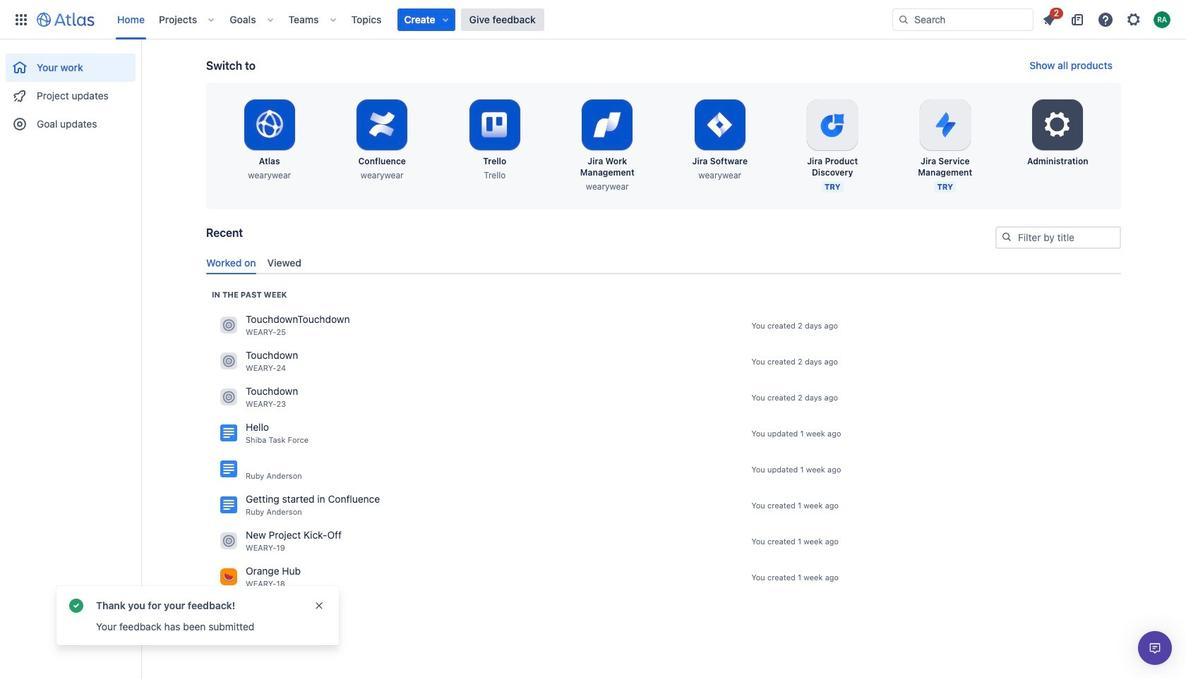 Task type: locate. For each thing, give the bounding box(es) containing it.
banner
[[0, 0, 1186, 40]]

None search field
[[892, 8, 1034, 31]]

0 vertical spatial townsquare image
[[220, 533, 237, 550]]

townsquare image
[[220, 317, 237, 334], [220, 353, 237, 370], [220, 389, 237, 406]]

heading
[[212, 289, 287, 301]]

3 confluence image from the top
[[220, 497, 237, 514]]

1 townsquare image from the top
[[220, 317, 237, 334]]

account image
[[1154, 11, 1171, 28]]

0 vertical spatial townsquare image
[[220, 317, 237, 334]]

1 vertical spatial townsquare image
[[220, 353, 237, 370]]

1 vertical spatial townsquare image
[[220, 569, 237, 586]]

1 vertical spatial confluence image
[[220, 461, 237, 478]]

group
[[6, 40, 136, 143]]

townsquare image
[[220, 533, 237, 550], [220, 569, 237, 586]]

2 vertical spatial confluence image
[[220, 497, 237, 514]]

search image
[[1001, 232, 1013, 243]]

settings image
[[1041, 108, 1075, 142]]

tab list
[[201, 251, 1127, 275]]

0 vertical spatial confluence image
[[220, 425, 237, 442]]

confluence image
[[220, 425, 237, 442], [220, 461, 237, 478], [220, 497, 237, 514]]

2 vertical spatial townsquare image
[[220, 389, 237, 406]]



Task type: describe. For each thing, give the bounding box(es) containing it.
Search field
[[892, 8, 1034, 31]]

dismiss image
[[313, 601, 325, 612]]

top element
[[8, 0, 892, 39]]

Filter by title field
[[997, 228, 1120, 248]]

search image
[[898, 14, 909, 25]]

1 confluence image from the top
[[220, 425, 237, 442]]

settings image
[[1125, 11, 1142, 28]]

notifications image
[[1041, 11, 1058, 28]]

switch to... image
[[13, 11, 30, 28]]

3 townsquare image from the top
[[220, 389, 237, 406]]

2 townsquare image from the top
[[220, 353, 237, 370]]

2 confluence image from the top
[[220, 461, 237, 478]]

2 townsquare image from the top
[[220, 569, 237, 586]]

help image
[[1097, 11, 1114, 28]]

1 townsquare image from the top
[[220, 533, 237, 550]]



Task type: vqa. For each thing, say whether or not it's contained in the screenshot.
the bottommost confluence icon
yes



